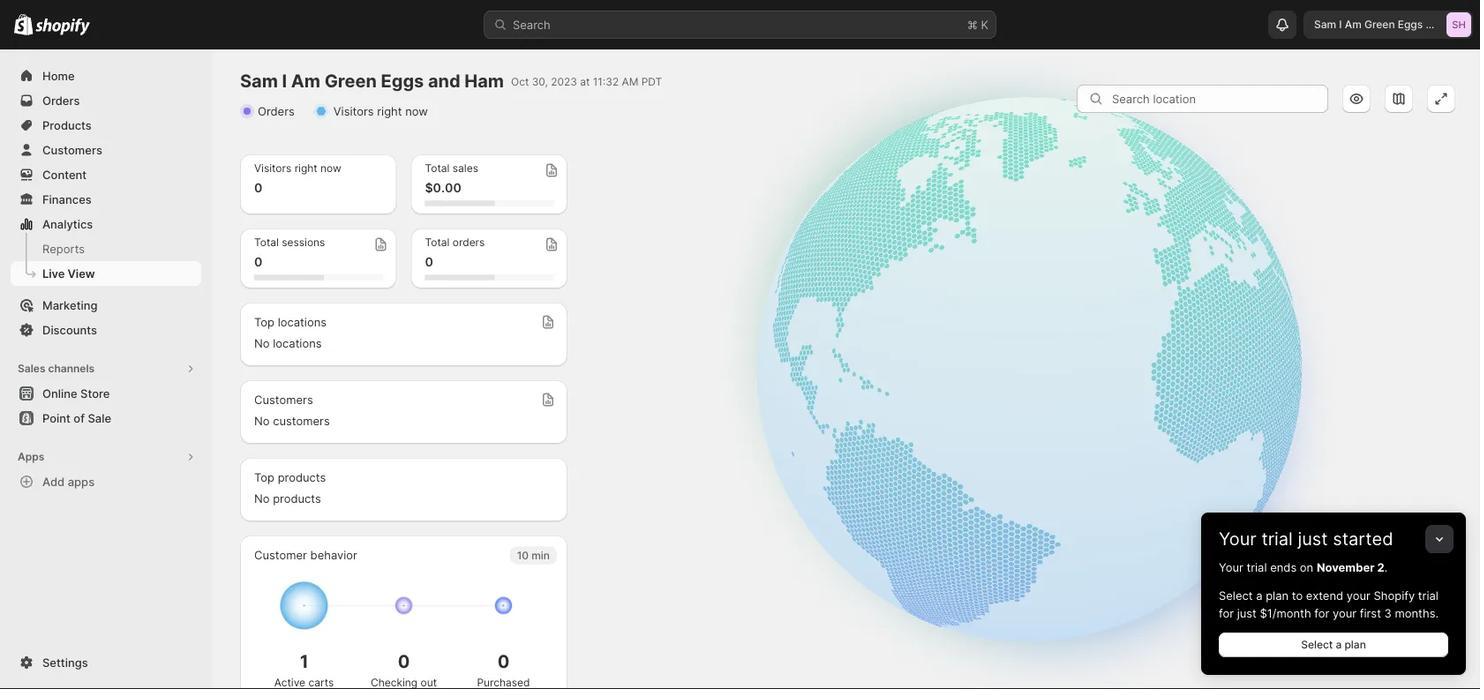 Task type: describe. For each thing, give the bounding box(es) containing it.
apps button
[[11, 445, 201, 470]]

top products no products
[[254, 470, 326, 505]]

0 checking out
[[371, 651, 437, 689]]

11:32
[[593, 75, 619, 88]]

0 inside 0 checking out
[[398, 651, 410, 672]]

total for total sessions
[[254, 236, 279, 249]]

visitors right now 0
[[254, 162, 341, 195]]

apps
[[18, 451, 44, 463]]

1 vertical spatial customers
[[254, 393, 313, 406]]

0 horizontal spatial orders
[[42, 94, 80, 107]]

content
[[42, 168, 87, 181]]

top locations
[[254, 315, 327, 329]]

add apps
[[42, 475, 95, 488]]

live
[[42, 267, 65, 280]]

reports
[[42, 242, 85, 255]]

right for visitors right now 0
[[294, 162, 317, 175]]

total for total sales
[[425, 162, 450, 175]]

select a plan
[[1301, 639, 1366, 651]]

sales
[[453, 162, 478, 175]]

discounts link
[[11, 318, 201, 342]]

2023
[[551, 75, 577, 88]]

1 vertical spatial your
[[1333, 606, 1357, 620]]

content link
[[11, 162, 201, 187]]

just inside select a plan to extend your shopify trial for just $1/month for your first 3 months.
[[1237, 606, 1257, 620]]

first
[[1360, 606, 1381, 620]]

no for no customers
[[254, 414, 270, 428]]

trial inside select a plan to extend your shopify trial for just $1/month for your first 3 months.
[[1418, 589, 1438, 602]]

select for select a plan to extend your shopify trial for just $1/month for your first 3 months.
[[1219, 589, 1253, 602]]

point of sale button
[[0, 406, 212, 431]]

k
[[981, 18, 988, 31]]

0 inside 0 purchased
[[497, 651, 509, 672]]

and for sam i am green eggs and ham oct 30, 2023 at 11:32 am pdt
[[428, 70, 460, 92]]

right for visitors right now
[[377, 104, 402, 118]]

november
[[1317, 560, 1375, 574]]

your trial just started
[[1219, 528, 1393, 550]]

10 min
[[517, 549, 550, 562]]

min
[[531, 549, 550, 562]]

orders link
[[11, 88, 201, 113]]

⌘ k
[[967, 18, 988, 31]]

point of sale
[[42, 411, 111, 425]]

checking
[[371, 676, 418, 689]]

top for top locations
[[254, 315, 274, 329]]

a for select a plan to extend your shopify trial for just $1/month for your first 3 months.
[[1256, 589, 1262, 602]]

purchased
[[477, 676, 530, 689]]

30,
[[532, 75, 548, 88]]

0 vertical spatial your
[[1347, 589, 1370, 602]]

view
[[68, 267, 95, 280]]

marketing link
[[11, 293, 201, 318]]

analytics
[[42, 217, 93, 231]]

extend
[[1306, 589, 1343, 602]]

.
[[1384, 560, 1388, 574]]

products link
[[11, 113, 201, 138]]

3
[[1384, 606, 1392, 620]]

am for sam i am green eggs and ham oct 30, 2023 at 11:32 am pdt
[[291, 70, 320, 92]]

store
[[80, 387, 110, 400]]

online store link
[[11, 381, 201, 406]]

live view
[[42, 267, 95, 280]]

now for visitors right now 0
[[320, 162, 341, 175]]

customers link
[[11, 138, 201, 162]]

trial for just
[[1261, 528, 1293, 550]]

visitors for visitors right now 0
[[254, 162, 291, 175]]

$1/month
[[1260, 606, 1311, 620]]

ends
[[1270, 560, 1297, 574]]

settings link
[[11, 650, 201, 675]]

products
[[42, 118, 92, 132]]

1 horizontal spatial shopify image
[[36, 18, 90, 36]]

0 purchased
[[477, 651, 530, 689]]

eggs for sam i am green eggs and ham
[[1398, 18, 1423, 31]]

shopify
[[1374, 589, 1415, 602]]

sales
[[18, 362, 45, 375]]

sam i am green eggs and ham
[[1314, 18, 1471, 31]]

sales channels button
[[11, 357, 201, 381]]

discounts
[[42, 323, 97, 337]]

total sales
[[425, 162, 478, 175]]

and for sam i am green eggs and ham
[[1426, 18, 1445, 31]]

1
[[298, 651, 310, 672]]

finances link
[[11, 187, 201, 212]]

add
[[42, 475, 65, 488]]

on
[[1300, 560, 1313, 574]]

to
[[1292, 589, 1303, 602]]

sales channels
[[18, 362, 95, 375]]

trial for ends
[[1247, 560, 1267, 574]]

apps
[[68, 475, 95, 488]]

$0.00
[[425, 180, 461, 195]]

channels
[[48, 362, 95, 375]]

a for select a plan
[[1336, 639, 1342, 651]]

0 inside visitors right now 0
[[254, 180, 262, 195]]

1 horizontal spatial orders
[[258, 104, 295, 118]]

your trial just started element
[[1201, 559, 1466, 675]]

carts
[[308, 676, 334, 689]]

green for sam i am green eggs and ham
[[1364, 18, 1395, 31]]

select a plan to extend your shopify trial for just $1/month for your first 3 months.
[[1219, 589, 1439, 620]]

your trial just started button
[[1201, 513, 1466, 550]]

customers
[[273, 414, 330, 428]]

at
[[580, 75, 590, 88]]

am
[[622, 75, 638, 88]]



Task type: locate. For each thing, give the bounding box(es) containing it.
now down visitors right now
[[320, 162, 341, 175]]

select
[[1219, 589, 1253, 602], [1301, 639, 1333, 651]]

0 horizontal spatial sam
[[240, 70, 278, 92]]

sam for sam i am green eggs and ham
[[1314, 18, 1336, 31]]

home link
[[11, 64, 201, 88]]

locations
[[278, 315, 327, 329], [273, 336, 322, 350]]

0 horizontal spatial am
[[291, 70, 320, 92]]

1 horizontal spatial visitors
[[333, 104, 374, 118]]

sam i am green eggs and ham oct 30, 2023 at 11:32 am pdt
[[240, 70, 662, 92]]

1 vertical spatial and
[[428, 70, 460, 92]]

now for visitors right now
[[405, 104, 428, 118]]

now
[[405, 104, 428, 118], [320, 162, 341, 175]]

0 vertical spatial trial
[[1261, 528, 1293, 550]]

0 vertical spatial select
[[1219, 589, 1253, 602]]

0 vertical spatial products
[[278, 470, 326, 484]]

0 vertical spatial locations
[[278, 315, 327, 329]]

Search location text field
[[1112, 85, 1328, 113]]

no inside top products no products
[[254, 492, 270, 505]]

settings
[[42, 656, 88, 669]]

1 horizontal spatial now
[[405, 104, 428, 118]]

now inside visitors right now 0
[[320, 162, 341, 175]]

out
[[421, 676, 437, 689]]

1 vertical spatial locations
[[273, 336, 322, 350]]

products down customers
[[278, 470, 326, 484]]

ham for sam i am green eggs and ham oct 30, 2023 at 11:32 am pdt
[[465, 70, 504, 92]]

0 vertical spatial no
[[254, 336, 270, 350]]

0 vertical spatial i
[[1339, 18, 1342, 31]]

2 vertical spatial no
[[254, 492, 270, 505]]

1 vertical spatial now
[[320, 162, 341, 175]]

just up on
[[1298, 528, 1328, 550]]

shopify image
[[14, 14, 33, 35], [36, 18, 90, 36]]

customer
[[254, 548, 307, 562]]

1 horizontal spatial am
[[1345, 18, 1362, 31]]

1 vertical spatial a
[[1336, 639, 1342, 651]]

top inside top products no products
[[254, 470, 274, 484]]

just
[[1298, 528, 1328, 550], [1237, 606, 1257, 620]]

eggs
[[1398, 18, 1423, 31], [381, 70, 424, 92]]

your inside your trial just started dropdown button
[[1219, 528, 1257, 550]]

no up customer
[[254, 492, 270, 505]]

0 vertical spatial green
[[1364, 18, 1395, 31]]

0 up checking
[[398, 651, 410, 672]]

0 horizontal spatial customers
[[42, 143, 102, 157]]

customer behavior
[[254, 548, 357, 562]]

point
[[42, 411, 71, 425]]

customers
[[42, 143, 102, 157], [254, 393, 313, 406]]

visitors right now
[[333, 104, 428, 118]]

0 horizontal spatial green
[[324, 70, 377, 92]]

1 vertical spatial select
[[1301, 639, 1333, 651]]

your inside your trial just started element
[[1219, 560, 1243, 574]]

0 up total sessions
[[254, 180, 262, 195]]

0 horizontal spatial select
[[1219, 589, 1253, 602]]

active
[[274, 676, 305, 689]]

top down no customers
[[254, 470, 274, 484]]

0 horizontal spatial visitors
[[254, 162, 291, 175]]

right down sam i am green eggs and ham oct 30, 2023 at 11:32 am pdt
[[377, 104, 402, 118]]

your left ends
[[1219, 560, 1243, 574]]

0 horizontal spatial and
[[428, 70, 460, 92]]

trial
[[1261, 528, 1293, 550], [1247, 560, 1267, 574], [1418, 589, 1438, 602]]

customers inside customers link
[[42, 143, 102, 157]]

top up the no locations
[[254, 315, 274, 329]]

1 vertical spatial eggs
[[381, 70, 424, 92]]

now down sam i am green eggs and ham oct 30, 2023 at 11:32 am pdt
[[405, 104, 428, 118]]

online store button
[[0, 381, 212, 406]]

plan down first at the bottom
[[1344, 639, 1366, 651]]

eggs up visitors right now
[[381, 70, 424, 92]]

0 up the purchased
[[497, 651, 509, 672]]

0 vertical spatial a
[[1256, 589, 1262, 602]]

total for total orders
[[425, 236, 450, 249]]

just inside dropdown button
[[1298, 528, 1328, 550]]

1 no from the top
[[254, 336, 270, 350]]

home
[[42, 69, 75, 83]]

trial up ends
[[1261, 528, 1293, 550]]

0 vertical spatial and
[[1426, 18, 1445, 31]]

0 vertical spatial ham
[[1447, 18, 1471, 31]]

no for no locations
[[254, 336, 270, 350]]

right up sessions
[[294, 162, 317, 175]]

green up visitors right now
[[324, 70, 377, 92]]

1 your from the top
[[1219, 528, 1257, 550]]

your up your trial ends on november 2 .
[[1219, 528, 1257, 550]]

marketing
[[42, 298, 98, 312]]

0 vertical spatial your
[[1219, 528, 1257, 550]]

1 horizontal spatial for
[[1314, 606, 1329, 620]]

visitors up total sessions
[[254, 162, 291, 175]]

1 horizontal spatial ham
[[1447, 18, 1471, 31]]

0 vertical spatial am
[[1345, 18, 1362, 31]]

and
[[1426, 18, 1445, 31], [428, 70, 460, 92]]

1 horizontal spatial plan
[[1344, 639, 1366, 651]]

select down select a plan to extend your shopify trial for just $1/month for your first 3 months.
[[1301, 639, 1333, 651]]

1 vertical spatial no
[[254, 414, 270, 428]]

1 horizontal spatial select
[[1301, 639, 1333, 651]]

0 vertical spatial now
[[405, 104, 428, 118]]

right inside visitors right now 0
[[294, 162, 317, 175]]

no
[[254, 336, 270, 350], [254, 414, 270, 428], [254, 492, 270, 505]]

plan for select a plan to extend your shopify trial for just $1/month for your first 3 months.
[[1266, 589, 1289, 602]]

total sessions
[[254, 236, 325, 249]]

0 vertical spatial sam
[[1314, 18, 1336, 31]]

finances
[[42, 192, 92, 206]]

trial left ends
[[1247, 560, 1267, 574]]

trial up months.
[[1418, 589, 1438, 602]]

0 vertical spatial just
[[1298, 528, 1328, 550]]

select left to on the bottom
[[1219, 589, 1253, 602]]

online store
[[42, 387, 110, 400]]

1 horizontal spatial i
[[1339, 18, 1342, 31]]

a
[[1256, 589, 1262, 602], [1336, 639, 1342, 651]]

point of sale link
[[11, 406, 201, 431]]

plan for select a plan
[[1344, 639, 1366, 651]]

1 vertical spatial visitors
[[254, 162, 291, 175]]

total left sessions
[[254, 236, 279, 249]]

0 vertical spatial top
[[254, 315, 274, 329]]

green for sam i am green eggs and ham oct 30, 2023 at 11:32 am pdt
[[324, 70, 377, 92]]

total left orders
[[425, 236, 450, 249]]

i for sam i am green eggs and ham oct 30, 2023 at 11:32 am pdt
[[282, 70, 287, 92]]

1 horizontal spatial and
[[1426, 18, 1445, 31]]

select inside select a plan to extend your shopify trial for just $1/month for your first 3 months.
[[1219, 589, 1253, 602]]

sale
[[88, 411, 111, 425]]

orders
[[453, 236, 485, 249]]

2 your from the top
[[1219, 560, 1243, 574]]

and left oct
[[428, 70, 460, 92]]

0 vertical spatial right
[[377, 104, 402, 118]]

1 vertical spatial ham
[[465, 70, 504, 92]]

0 horizontal spatial now
[[320, 162, 341, 175]]

of
[[74, 411, 85, 425]]

add apps button
[[11, 470, 201, 494]]

0
[[254, 180, 262, 195], [254, 255, 262, 270], [425, 255, 433, 270], [398, 651, 410, 672], [497, 651, 509, 672]]

visitors inside visitors right now 0
[[254, 162, 291, 175]]

green left sam i am green eggs and ham icon
[[1364, 18, 1395, 31]]

your
[[1347, 589, 1370, 602], [1333, 606, 1357, 620]]

locations down top locations
[[273, 336, 322, 350]]

total orders
[[425, 236, 485, 249]]

1 vertical spatial top
[[254, 470, 274, 484]]

1 horizontal spatial sam
[[1314, 18, 1336, 31]]

0 horizontal spatial just
[[1237, 606, 1257, 620]]

search
[[513, 18, 550, 31]]

0 horizontal spatial ham
[[465, 70, 504, 92]]

2 no from the top
[[254, 414, 270, 428]]

your up first at the bottom
[[1347, 589, 1370, 602]]

1 horizontal spatial right
[[377, 104, 402, 118]]

1 active carts
[[274, 651, 334, 689]]

orders up visitors right now 0
[[258, 104, 295, 118]]

sam for sam i am green eggs and ham oct 30, 2023 at 11:32 am pdt
[[240, 70, 278, 92]]

0 vertical spatial eggs
[[1398, 18, 1423, 31]]

0 horizontal spatial i
[[282, 70, 287, 92]]

total up '$0.00'
[[425, 162, 450, 175]]

pdt
[[641, 75, 662, 88]]

1 vertical spatial your
[[1219, 560, 1243, 574]]

0 vertical spatial customers
[[42, 143, 102, 157]]

online
[[42, 387, 77, 400]]

reports link
[[11, 237, 201, 261]]

1 vertical spatial green
[[324, 70, 377, 92]]

eggs for sam i am green eggs and ham oct 30, 2023 at 11:32 am pdt
[[381, 70, 424, 92]]

customers down products
[[42, 143, 102, 157]]

1 vertical spatial products
[[273, 492, 321, 505]]

visitors up visitors right now 0
[[333, 104, 374, 118]]

and left sam i am green eggs and ham icon
[[1426, 18, 1445, 31]]

products up customer behavior in the bottom left of the page
[[273, 492, 321, 505]]

i for sam i am green eggs and ham
[[1339, 18, 1342, 31]]

analytics link
[[11, 212, 201, 237]]

1 vertical spatial sam
[[240, 70, 278, 92]]

total
[[425, 162, 450, 175], [254, 236, 279, 249], [425, 236, 450, 249]]

sam i am green eggs and ham image
[[1446, 12, 1471, 37]]

visitors
[[333, 104, 374, 118], [254, 162, 291, 175]]

0 vertical spatial plan
[[1266, 589, 1289, 602]]

for left $1/month
[[1219, 606, 1234, 620]]

1 horizontal spatial eggs
[[1398, 18, 1423, 31]]

sessions
[[282, 236, 325, 249]]

oct
[[511, 75, 529, 88]]

select for select a plan
[[1301, 639, 1333, 651]]

a down select a plan to extend your shopify trial for just $1/month for your first 3 months.
[[1336, 639, 1342, 651]]

2 top from the top
[[254, 470, 274, 484]]

locations for no locations
[[273, 336, 322, 350]]

1 horizontal spatial customers
[[254, 393, 313, 406]]

1 top from the top
[[254, 315, 274, 329]]

eggs left sam i am green eggs and ham icon
[[1398, 18, 1423, 31]]

1 vertical spatial am
[[291, 70, 320, 92]]

ham for sam i am green eggs and ham
[[1447, 18, 1471, 31]]

1 vertical spatial right
[[294, 162, 317, 175]]

started
[[1333, 528, 1393, 550]]

1 vertical spatial i
[[282, 70, 287, 92]]

customers up no customers
[[254, 393, 313, 406]]

plan inside select a plan to extend your shopify trial for just $1/month for your first 3 months.
[[1266, 589, 1289, 602]]

behavior
[[310, 548, 357, 562]]

sam
[[1314, 18, 1336, 31], [240, 70, 278, 92]]

1 horizontal spatial green
[[1364, 18, 1395, 31]]

⌘
[[967, 18, 978, 31]]

your left first at the bottom
[[1333, 606, 1357, 620]]

orders down home
[[42, 94, 80, 107]]

no left customers
[[254, 414, 270, 428]]

2 vertical spatial trial
[[1418, 589, 1438, 602]]

1 for from the left
[[1219, 606, 1234, 620]]

your for your trial just started
[[1219, 528, 1257, 550]]

live view link
[[11, 261, 201, 286]]

1 horizontal spatial just
[[1298, 528, 1328, 550]]

0 down total sessions
[[254, 255, 262, 270]]

2 for from the left
[[1314, 606, 1329, 620]]

0 vertical spatial visitors
[[333, 104, 374, 118]]

0 horizontal spatial plan
[[1266, 589, 1289, 602]]

just left $1/month
[[1237, 606, 1257, 620]]

1 vertical spatial plan
[[1344, 639, 1366, 651]]

2
[[1377, 560, 1384, 574]]

0 horizontal spatial shopify image
[[14, 14, 33, 35]]

locations for top locations
[[278, 315, 327, 329]]

select a plan link
[[1219, 633, 1448, 657]]

3 no from the top
[[254, 492, 270, 505]]

no locations
[[254, 336, 322, 350]]

no down top locations
[[254, 336, 270, 350]]

locations up the no locations
[[278, 315, 327, 329]]

plan up $1/month
[[1266, 589, 1289, 602]]

your trial ends on november 2 .
[[1219, 560, 1388, 574]]

no customers
[[254, 414, 330, 428]]

1 vertical spatial just
[[1237, 606, 1257, 620]]

your
[[1219, 528, 1257, 550], [1219, 560, 1243, 574]]

0 horizontal spatial right
[[294, 162, 317, 175]]

am for sam i am green eggs and ham
[[1345, 18, 1362, 31]]

green
[[1364, 18, 1395, 31], [324, 70, 377, 92]]

visitors for visitors right now
[[333, 104, 374, 118]]

0 horizontal spatial a
[[1256, 589, 1262, 602]]

0 down total orders
[[425, 255, 433, 270]]

10
[[517, 549, 529, 562]]

your for your trial ends on november 2 .
[[1219, 560, 1243, 574]]

for down 'extend' in the right bottom of the page
[[1314, 606, 1329, 620]]

a inside select a plan to extend your shopify trial for just $1/month for your first 3 months.
[[1256, 589, 1262, 602]]

top for top products no products
[[254, 470, 274, 484]]

0 horizontal spatial for
[[1219, 606, 1234, 620]]

am
[[1345, 18, 1362, 31], [291, 70, 320, 92]]

1 horizontal spatial a
[[1336, 639, 1342, 651]]

trial inside dropdown button
[[1261, 528, 1293, 550]]

1 vertical spatial trial
[[1247, 560, 1267, 574]]

0 horizontal spatial eggs
[[381, 70, 424, 92]]

a up $1/month
[[1256, 589, 1262, 602]]



Task type: vqa. For each thing, say whether or not it's contained in the screenshot.


